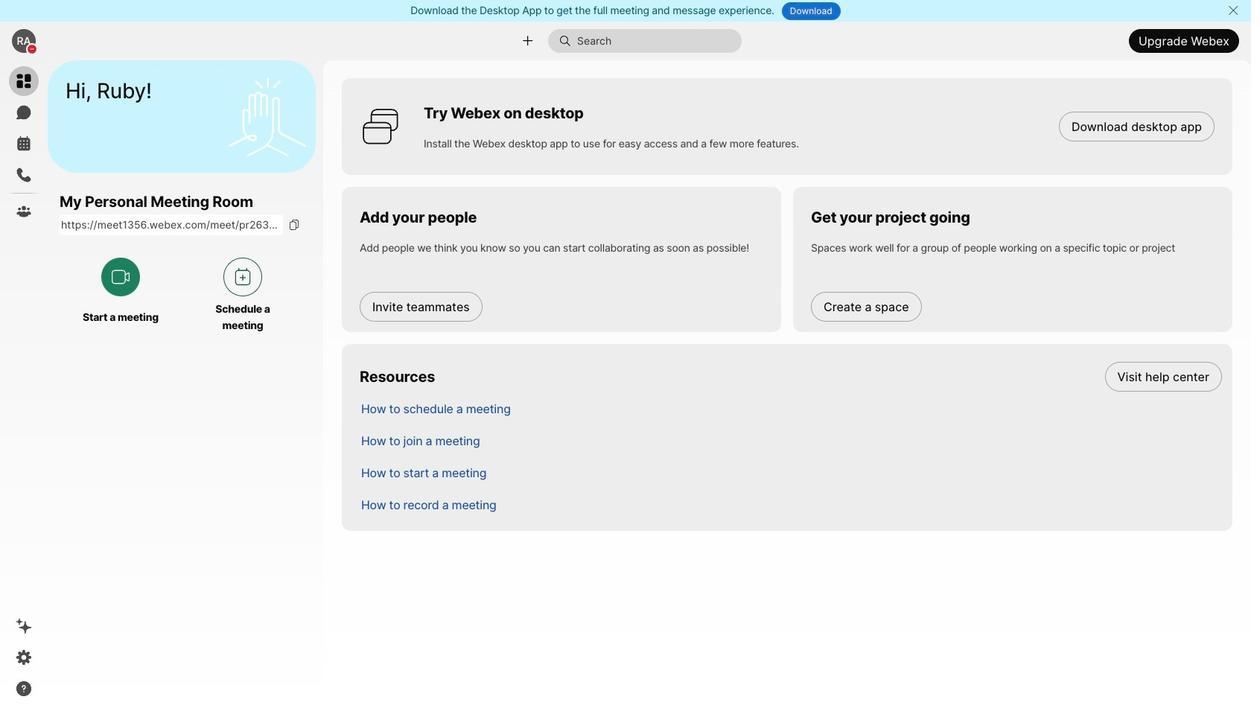 Task type: locate. For each thing, give the bounding box(es) containing it.
2 list item from the top
[[349, 392, 1233, 424]]

3 list item from the top
[[349, 424, 1233, 457]]

navigation
[[0, 60, 48, 717]]

list item
[[349, 360, 1233, 392], [349, 392, 1233, 424], [349, 424, 1233, 457], [349, 457, 1233, 489], [349, 489, 1233, 521]]

1 list item from the top
[[349, 360, 1233, 392]]

None text field
[[60, 215, 283, 236]]



Task type: describe. For each thing, give the bounding box(es) containing it.
4 list item from the top
[[349, 457, 1233, 489]]

webex tab list
[[9, 66, 39, 226]]

two hands high fiving image
[[223, 72, 312, 161]]

cancel_16 image
[[1227, 4, 1239, 16]]

5 list item from the top
[[349, 489, 1233, 521]]



Task type: vqa. For each thing, say whether or not it's contained in the screenshot.
first list item from the bottom of the page
yes



